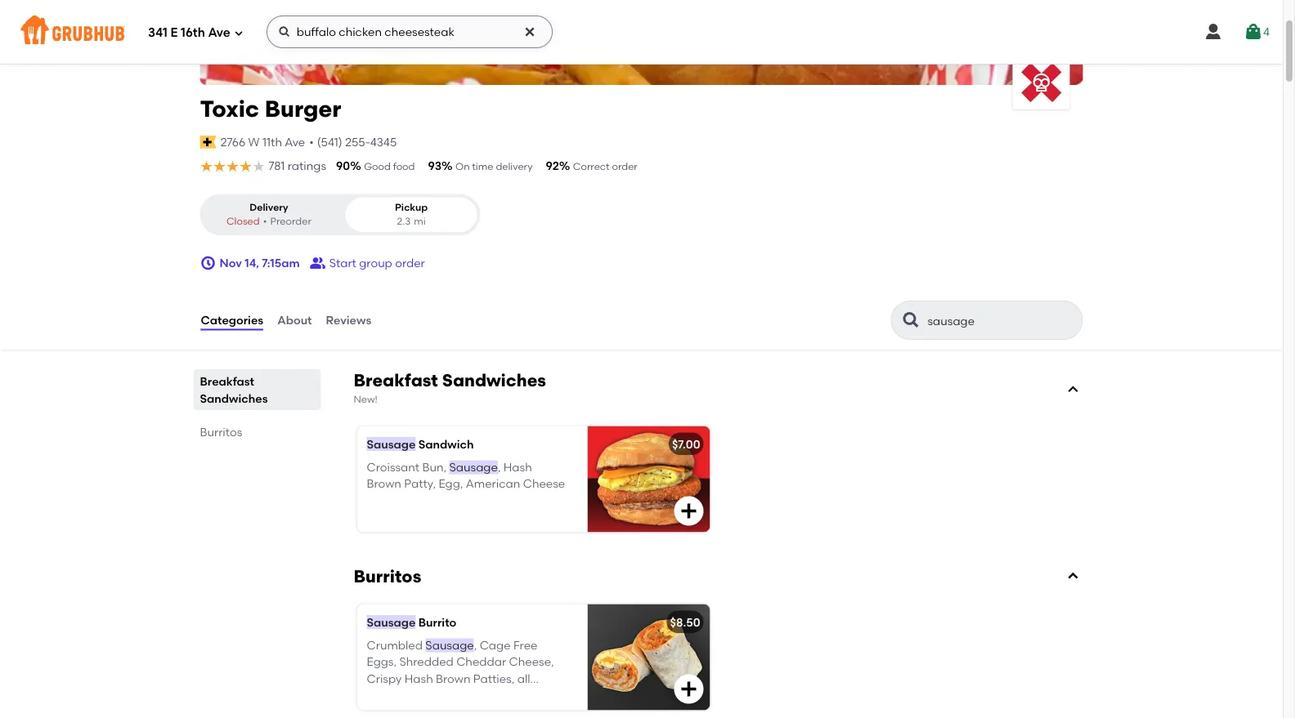 Task type: describe. For each thing, give the bounding box(es) containing it.
• inside delivery closed • preorder
[[263, 216, 267, 228]]

sausage burrito image
[[588, 605, 710, 711]]

(541)
[[317, 135, 342, 149]]

sausage down "burrito"
[[425, 639, 474, 653]]

0 vertical spatial order
[[612, 161, 638, 173]]

good
[[364, 161, 391, 173]]

0 horizontal spatial svg image
[[234, 28, 243, 38]]

patty,
[[404, 478, 436, 491]]

w
[[248, 135, 260, 149]]

in
[[422, 689, 432, 703]]

93
[[428, 159, 442, 173]]

delivery closed • preorder
[[226, 202, 311, 228]]

tortilla.
[[475, 689, 515, 703]]

wrapped
[[367, 689, 419, 703]]

cheese
[[523, 478, 565, 491]]

4345
[[370, 135, 397, 149]]

sausage sandwich image
[[588, 427, 710, 533]]

gluten
[[517, 689, 555, 703]]

2766
[[221, 135, 246, 149]]

about
[[277, 314, 312, 328]]

sandwiches for breakfast sandwiches
[[200, 392, 268, 406]]

tortilla
[[393, 706, 431, 719]]

sandwich
[[418, 438, 474, 452]]

341
[[148, 25, 168, 40]]

4
[[1263, 25, 1270, 39]]

about button
[[277, 292, 313, 350]]

781 ratings
[[269, 159, 326, 173]]

delivery
[[250, 202, 288, 214]]

4 button
[[1244, 17, 1270, 47]]

ave for 341 e 16th ave
[[208, 25, 230, 40]]

closed
[[226, 216, 260, 228]]

breakfast for breakfast sandwiches
[[200, 375, 254, 389]]

16th
[[181, 25, 205, 40]]

proceed to c
[[1223, 532, 1295, 546]]

sausage up crumbled
[[367, 616, 416, 630]]

good food
[[364, 161, 415, 173]]

c
[[1287, 532, 1295, 546]]

correct
[[573, 161, 610, 173]]

breakfast for breakfast sandwiches new!
[[354, 371, 438, 392]]

toxic
[[200, 96, 259, 123]]

a
[[435, 689, 442, 703]]

group
[[359, 257, 392, 271]]

, hash brown patty, egg, american cheese
[[367, 461, 565, 491]]

7:15am
[[262, 257, 300, 271]]

2.3
[[397, 216, 411, 228]]

burritos inside tab
[[200, 426, 242, 440]]

pickup 2.3 mi
[[395, 202, 428, 228]]

781
[[269, 159, 285, 173]]

sandwiches for breakfast sandwiches new!
[[442, 371, 546, 392]]

1 horizontal spatial free
[[513, 639, 538, 653]]

$8.50
[[670, 616, 700, 630]]

92
[[546, 159, 559, 173]]

option group containing delivery closed • preorder
[[200, 194, 480, 236]]

egg,
[[439, 478, 463, 491]]

brown inside , hash brown patty, egg, american cheese
[[367, 478, 401, 491]]

start group order
[[329, 257, 425, 271]]

ratings
[[288, 159, 326, 173]]

11th
[[262, 135, 282, 149]]

, cage free eggs, shredded cheddar cheese, crispy hash brown patties, all wrapped in a flour tortilla. gluten free tortilla available.
[[367, 639, 555, 719]]

to
[[1273, 532, 1284, 546]]

90
[[336, 159, 350, 173]]

proceed to c button
[[1173, 525, 1295, 554]]

breakfast sandwiches tab
[[200, 373, 314, 408]]

new!
[[354, 394, 378, 406]]

burritos tab
[[200, 424, 314, 441]]

available.
[[433, 706, 487, 719]]

2766 w 11th ave button
[[220, 133, 306, 152]]

time
[[472, 161, 493, 173]]

croissant
[[367, 461, 420, 475]]

svg image inside the nov 14, 7:15am button
[[200, 256, 216, 272]]

crumbled
[[367, 639, 423, 653]]

food
[[393, 161, 415, 173]]



Task type: vqa. For each thing, say whether or not it's contained in the screenshot.
leftmost SOUPS
no



Task type: locate. For each thing, give the bounding box(es) containing it.
2 horizontal spatial svg image
[[1067, 384, 1080, 397]]

1 horizontal spatial svg image
[[278, 25, 291, 38]]

subscription pass image
[[200, 136, 216, 149]]

0 vertical spatial ,
[[498, 461, 501, 475]]

crumbled sausage
[[367, 639, 474, 653]]

0 horizontal spatial sandwiches
[[200, 392, 268, 406]]

sandwiches up sandwich
[[442, 371, 546, 392]]

free down wrapped
[[367, 706, 391, 719]]

american
[[466, 478, 520, 491]]

reviews
[[326, 314, 371, 328]]

ave inside main navigation 'navigation'
[[208, 25, 230, 40]]

toxic burger logo image
[[1013, 53, 1070, 110]]

preorder
[[270, 216, 311, 228]]

Search for food, convenience, alcohol... search field
[[266, 16, 553, 48]]

hash up american
[[504, 461, 532, 475]]

, for croissant bun, sausage
[[498, 461, 501, 475]]

bun,
[[422, 461, 447, 475]]

0 horizontal spatial breakfast
[[200, 375, 254, 389]]

1 horizontal spatial order
[[612, 161, 638, 173]]

• down delivery
[[263, 216, 267, 228]]

0 horizontal spatial hash
[[405, 672, 433, 686]]

, for crumbled sausage
[[474, 639, 477, 653]]

1 horizontal spatial hash
[[504, 461, 532, 475]]

0 horizontal spatial ,
[[474, 639, 477, 653]]

flour
[[445, 689, 472, 703]]

1 horizontal spatial sandwiches
[[442, 371, 546, 392]]

sausage up american
[[449, 461, 498, 475]]

hash
[[504, 461, 532, 475], [405, 672, 433, 686]]

0 horizontal spatial brown
[[367, 478, 401, 491]]

e
[[171, 25, 178, 40]]

breakfast sandwiches new!
[[354, 371, 546, 406]]

1 vertical spatial brown
[[436, 672, 471, 686]]

people icon image
[[310, 256, 326, 272]]

brown down croissant
[[367, 478, 401, 491]]

svg image
[[278, 25, 291, 38], [234, 28, 243, 38], [1067, 384, 1080, 397]]

ave inside button
[[285, 135, 305, 149]]

0 horizontal spatial free
[[367, 706, 391, 719]]

option group
[[200, 194, 480, 236]]

order
[[612, 161, 638, 173], [395, 257, 425, 271]]

cheddar
[[456, 656, 506, 670]]

brown up flour
[[436, 672, 471, 686]]

start group order button
[[310, 249, 425, 278]]

crispy
[[367, 672, 402, 686]]

• left (541)
[[309, 135, 314, 149]]

search icon image
[[901, 311, 921, 331]]

1 horizontal spatial brown
[[436, 672, 471, 686]]

nov 14, 7:15am
[[220, 257, 300, 271]]

1 vertical spatial hash
[[405, 672, 433, 686]]

on
[[455, 161, 470, 173]]

0 vertical spatial free
[[513, 639, 538, 653]]

pickup
[[395, 202, 428, 214]]

sausage
[[367, 438, 416, 452], [449, 461, 498, 475], [367, 616, 416, 630], [425, 639, 474, 653]]

breakfast up 'new!'
[[354, 371, 438, 392]]

svg image inside the 4 button
[[1244, 22, 1263, 42]]

burritos down breakfast sandwiches
[[200, 426, 242, 440]]

341 e 16th ave
[[148, 25, 230, 40]]

1 horizontal spatial ,
[[498, 461, 501, 475]]

0 vertical spatial brown
[[367, 478, 401, 491]]

1 horizontal spatial burritos
[[354, 567, 421, 587]]

ave
[[208, 25, 230, 40], [285, 135, 305, 149]]

hash inside , hash brown patty, egg, american cheese
[[504, 461, 532, 475]]

breakfast up burritos tab
[[200, 375, 254, 389]]

0 horizontal spatial •
[[263, 216, 267, 228]]

14,
[[245, 257, 259, 271]]

breakfast
[[354, 371, 438, 392], [200, 375, 254, 389]]

$7.00
[[672, 438, 700, 452]]

2766 w 11th ave
[[221, 135, 305, 149]]

croissant bun, sausage
[[367, 461, 498, 475]]

0 horizontal spatial burritos
[[200, 426, 242, 440]]

nov
[[220, 257, 242, 271]]

1 vertical spatial ave
[[285, 135, 305, 149]]

, inside , cage free eggs, shredded cheddar cheese, crispy hash brown patties, all wrapped in a flour tortilla. gluten free tortilla available.
[[474, 639, 477, 653]]

hash inside , cage free eggs, shredded cheddar cheese, crispy hash brown patties, all wrapped in a flour tortilla. gluten free tortilla available.
[[405, 672, 433, 686]]

burrito
[[418, 616, 457, 630]]

order right correct
[[612, 161, 638, 173]]

ave for 2766 w 11th ave
[[285, 135, 305, 149]]

sausage burrito
[[367, 616, 457, 630]]

1 vertical spatial ,
[[474, 639, 477, 653]]

shredded
[[399, 656, 454, 670]]

free up cheese,
[[513, 639, 538, 653]]

, up american
[[498, 461, 501, 475]]

main navigation navigation
[[0, 0, 1283, 64]]

0 horizontal spatial order
[[395, 257, 425, 271]]

cheese,
[[509, 656, 554, 670]]

brown inside , cage free eggs, shredded cheddar cheese, crispy hash brown patties, all wrapped in a flour tortilla. gluten free tortilla available.
[[436, 672, 471, 686]]

(541) 255-4345 button
[[317, 134, 397, 151]]

all
[[517, 672, 530, 686]]

breakfast inside breakfast sandwiches new!
[[354, 371, 438, 392]]

burger
[[265, 96, 341, 123]]

mi
[[414, 216, 426, 228]]

categories
[[201, 314, 263, 328]]

burritos button
[[350, 566, 1083, 589]]

1 vertical spatial free
[[367, 706, 391, 719]]

burritos
[[200, 426, 242, 440], [354, 567, 421, 587]]

sausage up croissant
[[367, 438, 416, 452]]

correct order
[[573, 161, 638, 173]]

hash down shredded
[[405, 672, 433, 686]]

1 horizontal spatial ave
[[285, 135, 305, 149]]

0 horizontal spatial ave
[[208, 25, 230, 40]]

delivery
[[496, 161, 533, 173]]

1 vertical spatial •
[[263, 216, 267, 228]]

reviews button
[[325, 292, 372, 350]]

proceed
[[1223, 532, 1270, 546]]

0 vertical spatial •
[[309, 135, 314, 149]]

Search Toxic Burger search field
[[926, 314, 1051, 329]]

1 horizontal spatial •
[[309, 135, 314, 149]]

free
[[513, 639, 538, 653], [367, 706, 391, 719]]

toxic burger
[[200, 96, 341, 123]]

order inside button
[[395, 257, 425, 271]]

breakfast inside breakfast sandwiches
[[200, 375, 254, 389]]

ave right 16th
[[208, 25, 230, 40]]

nov 14, 7:15am button
[[200, 249, 300, 278]]

0 vertical spatial ave
[[208, 25, 230, 40]]

svg image inside burritos button
[[1067, 571, 1080, 584]]

1 vertical spatial burritos
[[354, 567, 421, 587]]

255-
[[345, 135, 370, 149]]

• (541) 255-4345
[[309, 135, 397, 149]]

svg image
[[1204, 22, 1223, 42], [1244, 22, 1263, 42], [523, 25, 536, 38], [200, 256, 216, 272], [679, 502, 699, 522], [1067, 571, 1080, 584], [679, 680, 699, 700]]

on time delivery
[[455, 161, 533, 173]]

categories button
[[200, 292, 264, 350]]

0 vertical spatial burritos
[[200, 426, 242, 440]]

sandwiches inside tab
[[200, 392, 268, 406]]

eggs,
[[367, 656, 397, 670]]

order right group
[[395, 257, 425, 271]]

1 horizontal spatial breakfast
[[354, 371, 438, 392]]

breakfast sandwiches
[[200, 375, 268, 406]]

sausage sandwich
[[367, 438, 474, 452]]

sandwiches inside breakfast sandwiches new!
[[442, 371, 546, 392]]

, up cheddar
[[474, 639, 477, 653]]

0 vertical spatial hash
[[504, 461, 532, 475]]

ave right the 11th
[[285, 135, 305, 149]]

, inside , hash brown patty, egg, american cheese
[[498, 461, 501, 475]]

burritos up sausage burrito
[[354, 567, 421, 587]]

patties,
[[473, 672, 515, 686]]

cage
[[480, 639, 511, 653]]

start
[[329, 257, 356, 271]]

1 vertical spatial order
[[395, 257, 425, 271]]

sandwiches up burritos tab
[[200, 392, 268, 406]]

burritos inside button
[[354, 567, 421, 587]]



